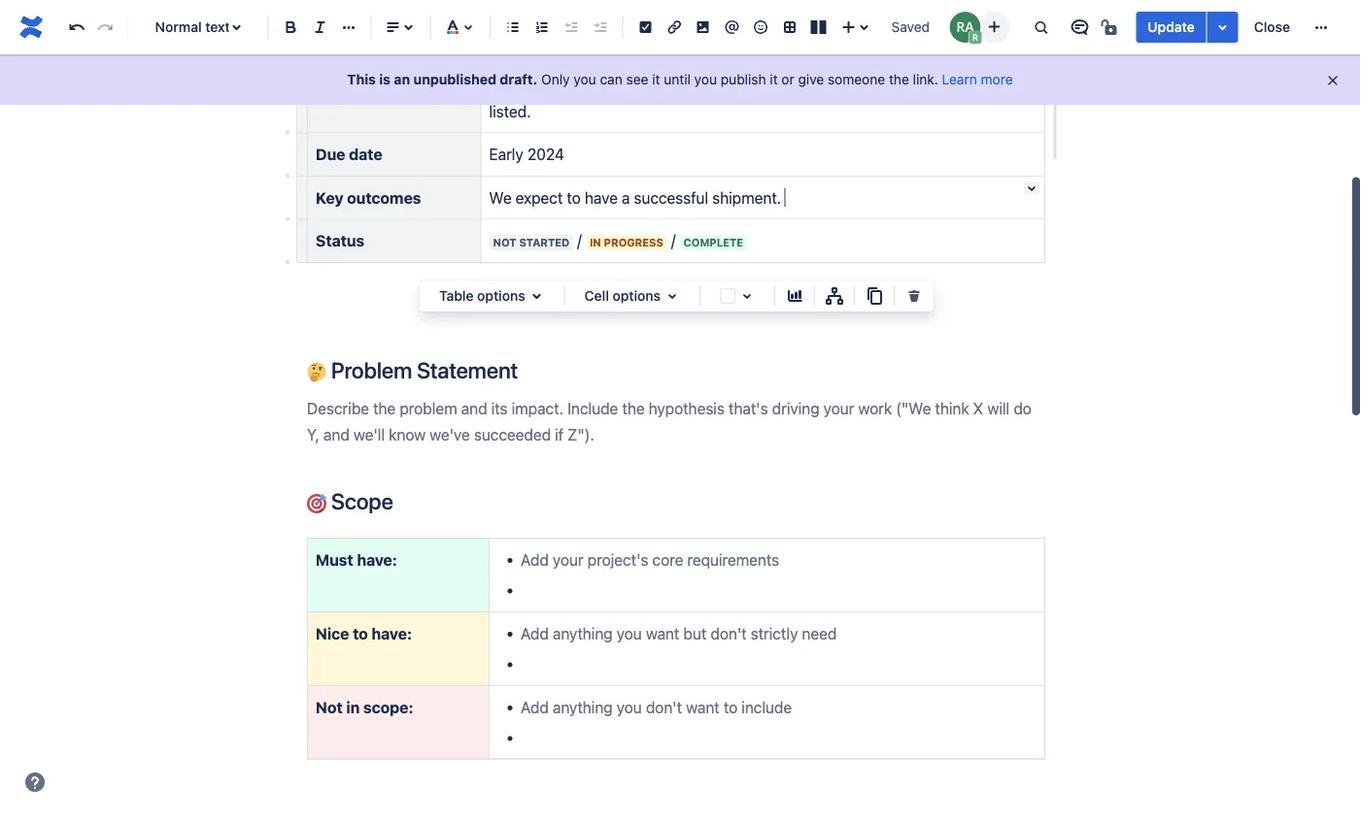 Task type: describe. For each thing, give the bounding box(es) containing it.
help image
[[23, 771, 47, 795]]

more image
[[1310, 16, 1333, 39]]

table options
[[439, 288, 525, 304]]

redo ⌘⇧z image
[[94, 16, 117, 39]]

must have:
[[316, 551, 397, 569]]

to right the "nice"
[[353, 625, 368, 643]]

update button
[[1136, 12, 1206, 43]]

action item image
[[634, 16, 657, 39]]

not
[[316, 698, 343, 717]]

publish
[[721, 71, 766, 87]]

1 / from the left
[[577, 232, 582, 250]]

1 vertical spatial have:
[[372, 625, 412, 643]]

to right expect
[[567, 188, 581, 207]]

not
[[493, 236, 516, 249]]

addresses
[[939, 75, 1011, 94]]

complete
[[684, 236, 743, 249]]

remove image
[[902, 285, 926, 308]]

normal
[[155, 19, 202, 35]]

due
[[316, 145, 345, 164]]

2 you from the left
[[694, 71, 717, 87]]

italic ⌘i image
[[308, 16, 332, 39]]

problem
[[331, 357, 412, 383]]

bullet list ⌘⇧8 image
[[501, 16, 525, 39]]

align left image
[[382, 16, 405, 39]]

1 vertical spatial we
[[489, 188, 512, 207]]

is
[[379, 71, 391, 87]]

nice
[[316, 625, 349, 643]]

1 horizontal spatial the
[[889, 71, 909, 87]]

indent tab image
[[588, 16, 612, 39]]

editable content region
[[276, 0, 1076, 776]]

link image
[[663, 16, 686, 39]]

to left link.
[[894, 75, 908, 94]]

numbered list ⌘⇧7 image
[[530, 16, 554, 39]]

make
[[489, 75, 527, 94]]

due date
[[316, 145, 382, 164]]

mention image
[[720, 16, 744, 39]]

0 horizontal spatial have
[[585, 188, 618, 207]]

listed.
[[489, 102, 531, 121]]

scope
[[326, 488, 393, 515]]

an
[[394, 71, 410, 87]]

see
[[626, 71, 648, 87]]

link.
[[913, 71, 938, 87]]

manage connected data image
[[823, 285, 846, 308]]

table image
[[778, 16, 801, 39]]

close button
[[1242, 12, 1302, 43]]

status
[[316, 232, 364, 250]]

make sure to ship the shipments. we have to deliver them to the addresses as listed.
[[489, 75, 1035, 121]]

can
[[600, 71, 622, 87]]

must
[[316, 551, 353, 569]]

2 horizontal spatial the
[[912, 75, 935, 94]]

add image, video, or file image
[[691, 16, 715, 39]]

1 vertical spatial in
[[346, 698, 360, 717]]

a
[[622, 188, 630, 207]]

as
[[1015, 75, 1031, 94]]

more formatting image
[[337, 16, 361, 39]]

key
[[316, 188, 343, 207]]

1 it from the left
[[652, 71, 660, 87]]

early
[[489, 145, 523, 164]]

we inside the make sure to ship the shipments. we have to deliver them to the addresses as listed.
[[723, 75, 745, 94]]

or
[[781, 71, 794, 87]]

this is an unpublished draft. only you can see it until you publish it or give someone the link. learn more
[[347, 71, 1013, 87]]

:thinking: image
[[307, 363, 326, 382]]

ship
[[583, 75, 612, 94]]

outdent ⇧tab image
[[559, 16, 583, 39]]

progress
[[604, 236, 663, 249]]

0 vertical spatial have:
[[357, 551, 397, 569]]

adjust update settings image
[[1211, 16, 1234, 39]]

1 you from the left
[[574, 71, 596, 87]]



Task type: locate. For each thing, give the bounding box(es) containing it.
options
[[477, 288, 525, 304], [613, 288, 661, 304]]

0 vertical spatial have
[[749, 75, 782, 94]]

key outcomes
[[316, 188, 421, 207]]

not in scope:
[[316, 698, 413, 717]]

1 horizontal spatial options
[[613, 288, 661, 304]]

early 2024
[[489, 145, 564, 164]]

learn
[[942, 71, 977, 87]]

confluence image
[[16, 12, 47, 43], [16, 12, 47, 43]]

date
[[349, 145, 382, 164]]

0 horizontal spatial /
[[577, 232, 582, 250]]

normal text button
[[136, 6, 260, 49]]

draft.
[[500, 71, 538, 87]]

sure
[[531, 75, 561, 94]]

you right until
[[694, 71, 717, 87]]

we
[[723, 75, 745, 94], [489, 188, 512, 207]]

find and replace image
[[1029, 16, 1052, 39]]

cell
[[584, 288, 609, 304]]

:thinking: image
[[307, 363, 326, 382]]

someone
[[828, 71, 885, 87]]

expect
[[516, 188, 563, 207]]

options for cell options
[[613, 288, 661, 304]]

2 / from the left
[[671, 232, 676, 250]]

1 vertical spatial have
[[585, 188, 618, 207]]

0 horizontal spatial the
[[616, 75, 638, 94]]

expand dropdown menu image for cell options
[[661, 285, 684, 308]]

this
[[347, 71, 376, 87]]

in right not
[[346, 698, 360, 717]]

1 expand dropdown menu image from the left
[[525, 285, 549, 308]]

0 horizontal spatial in
[[346, 698, 360, 717]]

deliver
[[804, 75, 851, 94]]

the
[[889, 71, 909, 87], [616, 75, 638, 94], [912, 75, 935, 94]]

cell options
[[584, 288, 661, 304]]

2 expand dropdown menu image from the left
[[661, 285, 684, 308]]

in
[[590, 236, 601, 249], [346, 698, 360, 717]]

have left a
[[585, 188, 618, 207]]

close
[[1254, 19, 1290, 35]]

1 options from the left
[[477, 288, 525, 304]]

0 horizontal spatial you
[[574, 71, 596, 87]]

options inside dropdown button
[[613, 288, 661, 304]]

it
[[652, 71, 660, 87], [770, 71, 778, 87]]

table options button
[[427, 285, 556, 308]]

expand dropdown menu image down started
[[525, 285, 549, 308]]

/
[[577, 232, 582, 250], [671, 232, 676, 250]]

saved
[[891, 19, 930, 35]]

have:
[[357, 551, 397, 569], [372, 625, 412, 643]]

more
[[981, 71, 1013, 87]]

we left expect
[[489, 188, 512, 207]]

cell options button
[[573, 285, 692, 308]]

successful
[[634, 188, 708, 207]]

:dart: image
[[307, 494, 326, 514], [307, 494, 326, 514]]

in inside not started / in progress / complete
[[590, 236, 601, 249]]

it right see
[[652, 71, 660, 87]]

to left ship
[[565, 75, 579, 94]]

it left or
[[770, 71, 778, 87]]

options inside popup button
[[477, 288, 525, 304]]

0 vertical spatial in
[[590, 236, 601, 249]]

table
[[439, 288, 474, 304]]

1 horizontal spatial in
[[590, 236, 601, 249]]

in left 'progress'
[[590, 236, 601, 249]]

comment icon image
[[1068, 16, 1091, 39]]

update
[[1148, 19, 1195, 35]]

nice to have:
[[316, 625, 412, 643]]

options for table options
[[477, 288, 525, 304]]

statement
[[417, 357, 518, 383]]

undo ⌘z image
[[65, 16, 88, 39]]

outcomes
[[347, 188, 421, 207]]

until
[[664, 71, 691, 87]]

copy image
[[863, 285, 886, 308]]

text
[[205, 19, 230, 35]]

layouts image
[[807, 16, 830, 39]]

have
[[749, 75, 782, 94], [585, 188, 618, 207]]

/ right started
[[577, 232, 582, 250]]

problem statement
[[326, 357, 518, 383]]

you left can
[[574, 71, 596, 87]]

2024
[[527, 145, 564, 164]]

normal text
[[155, 19, 230, 35]]

to left deliver
[[786, 75, 800, 94]]

we expect to have a successful shipment.
[[489, 188, 785, 207]]

expand dropdown menu image down 'progress'
[[661, 285, 684, 308]]

have: right must
[[357, 551, 397, 569]]

have inside the make sure to ship the shipments. we have to deliver them to the addresses as listed.
[[749, 75, 782, 94]]

1 horizontal spatial expand dropdown menu image
[[661, 285, 684, 308]]

not started / in progress / complete
[[493, 232, 743, 250]]

sally
[[489, 32, 522, 51]]

options right the table
[[477, 288, 525, 304]]

the left link.
[[889, 71, 909, 87]]

1 horizontal spatial you
[[694, 71, 717, 87]]

ruby anderson image
[[949, 12, 981, 43]]

have: right the "nice"
[[372, 625, 412, 643]]

2 options from the left
[[613, 288, 661, 304]]

2 it from the left
[[770, 71, 778, 87]]

0 vertical spatial we
[[723, 75, 745, 94]]

1 horizontal spatial have
[[749, 75, 782, 94]]

1 horizontal spatial it
[[770, 71, 778, 87]]

you
[[574, 71, 596, 87], [694, 71, 717, 87]]

emoji image
[[749, 16, 772, 39]]

chart image
[[783, 285, 806, 308]]

no restrictions image
[[1099, 16, 1122, 39]]

only
[[541, 71, 570, 87]]

invite to edit image
[[982, 15, 1006, 38]]

0 horizontal spatial expand dropdown menu image
[[525, 285, 549, 308]]

cell background image
[[735, 285, 759, 308]]

0 horizontal spatial it
[[652, 71, 660, 87]]

shipment.
[[712, 188, 781, 207]]

unpublished
[[413, 71, 496, 87]]

expand dropdown menu image
[[525, 285, 549, 308], [661, 285, 684, 308]]

to
[[565, 75, 579, 94], [786, 75, 800, 94], [894, 75, 908, 94], [567, 188, 581, 207], [353, 625, 368, 643]]

started
[[519, 236, 569, 249]]

scope:
[[363, 698, 413, 717]]

objective
[[316, 75, 387, 94]]

options right cell
[[613, 288, 661, 304]]

expand dropdown menu image for table options
[[525, 285, 549, 308]]

dismiss image
[[1325, 73, 1341, 88]]

shipments.
[[642, 75, 719, 94]]

/ right 'progress'
[[671, 232, 676, 250]]

0 horizontal spatial options
[[477, 288, 525, 304]]

the right ship
[[616, 75, 638, 94]]

the left 'learn'
[[912, 75, 935, 94]]

we right 'shipments.'
[[723, 75, 745, 94]]

0 horizontal spatial we
[[489, 188, 512, 207]]

have left the give on the right top of page
[[749, 75, 782, 94]]

bold ⌘b image
[[279, 16, 302, 39]]

1 horizontal spatial /
[[671, 232, 676, 250]]

1 horizontal spatial we
[[723, 75, 745, 94]]

them
[[855, 75, 890, 94]]

learn more link
[[942, 71, 1013, 87]]

give
[[798, 71, 824, 87]]



Task type: vqa. For each thing, say whether or not it's contained in the screenshot.
about
no



